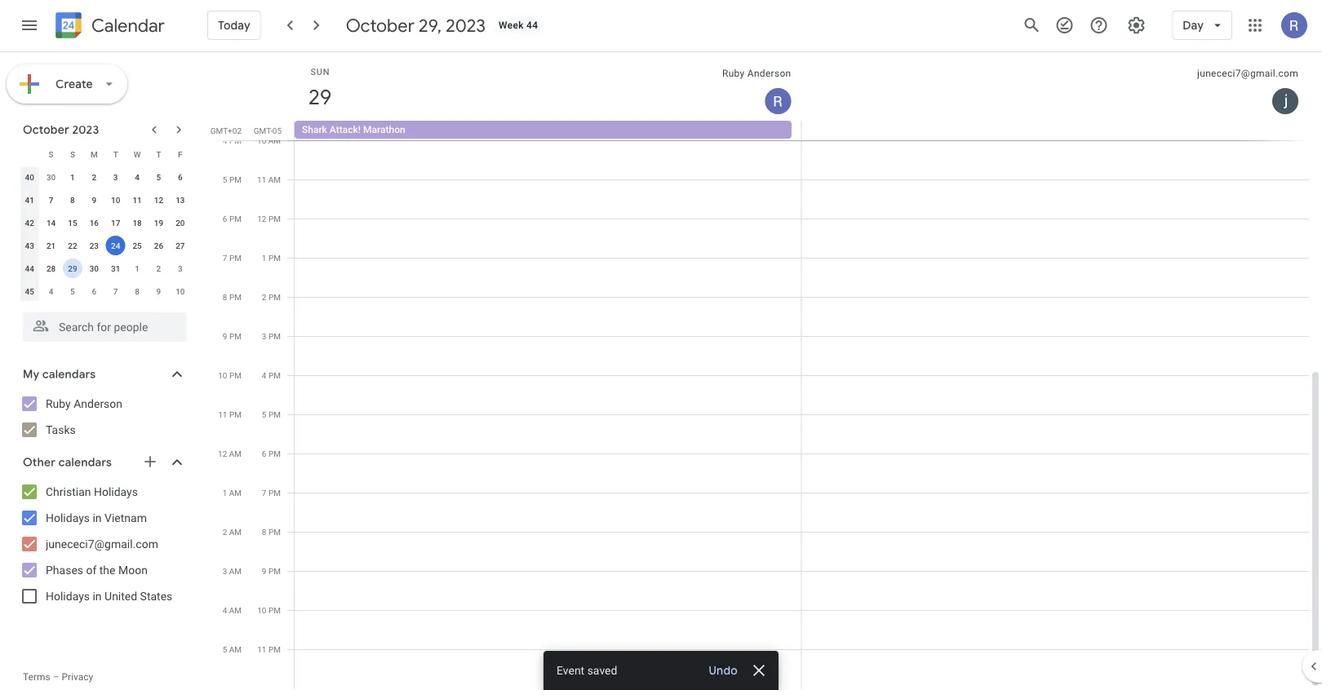 Task type: describe. For each thing, give the bounding box(es) containing it.
today button
[[207, 6, 261, 45]]

tasks
[[46, 423, 76, 437]]

november 10 element
[[170, 282, 190, 301]]

november 7 element
[[106, 282, 125, 301]]

0 horizontal spatial 10 pm
[[218, 371, 242, 380]]

2 pm
[[262, 292, 281, 302]]

15
[[68, 218, 77, 228]]

october for october 29, 2023
[[346, 14, 415, 37]]

september 30 element
[[41, 167, 61, 187]]

7 right 1 am at left bottom
[[262, 488, 267, 498]]

am for 3 am
[[229, 567, 242, 576]]

1 horizontal spatial 44
[[527, 20, 538, 31]]

day button
[[1173, 6, 1233, 45]]

row containing s
[[19, 143, 191, 166]]

1 s from the left
[[49, 149, 54, 159]]

11 down 10 am
[[257, 175, 266, 184]]

–
[[53, 672, 59, 683]]

3 for november 3 element
[[178, 264, 183, 273]]

0 vertical spatial holidays
[[94, 485, 138, 499]]

3 pm
[[262, 331, 281, 341]]

21
[[46, 241, 56, 251]]

holidays in united states
[[46, 590, 173, 603]]

14 element
[[41, 213, 61, 233]]

12 am
[[218, 449, 242, 459]]

create
[[56, 77, 93, 91]]

the
[[99, 564, 116, 577]]

calendars for my calendars
[[42, 367, 96, 382]]

ruby inside 29 column header
[[722, 68, 745, 79]]

week 44
[[499, 20, 538, 31]]

row containing 44
[[19, 257, 191, 280]]

22
[[68, 241, 77, 251]]

11 up '12 am'
[[218, 410, 227, 420]]

13 element
[[170, 190, 190, 210]]

0 vertical spatial 7 pm
[[223, 253, 242, 263]]

terms
[[23, 672, 50, 683]]

4 down 3 pm
[[262, 371, 267, 380]]

holidays in vietnam
[[46, 511, 147, 525]]

gmt-05
[[254, 126, 282, 136]]

13
[[176, 195, 185, 205]]

states
[[140, 590, 173, 603]]

ruby anderson inside my calendars list
[[46, 397, 122, 411]]

10 up '12 am'
[[218, 371, 227, 380]]

3 am
[[223, 567, 242, 576]]

m
[[91, 149, 98, 159]]

23
[[89, 241, 99, 251]]

28
[[46, 264, 56, 273]]

1 horizontal spatial 6 pm
[[262, 449, 281, 459]]

other calendars
[[23, 456, 112, 470]]

10 am
[[257, 136, 281, 145]]

october 2023
[[23, 122, 99, 137]]

in for united
[[93, 590, 102, 603]]

29,
[[419, 14, 442, 37]]

privacy link
[[62, 672, 93, 683]]

in for vietnam
[[93, 511, 102, 525]]

1 for 1 am
[[223, 488, 227, 498]]

november 1 element
[[127, 259, 147, 278]]

5 left 11 am
[[223, 175, 227, 184]]

26
[[154, 241, 163, 251]]

16
[[89, 218, 99, 228]]

vietnam
[[105, 511, 147, 525]]

45
[[25, 287, 34, 296]]

30 for september 30 element
[[46, 172, 56, 182]]

my calendars
[[23, 367, 96, 382]]

1 pm
[[262, 253, 281, 263]]

row containing 41
[[19, 189, 191, 211]]

7 right november 6 element
[[113, 287, 118, 296]]

0 horizontal spatial 11 pm
[[218, 410, 242, 420]]

3 for 3 am
[[223, 567, 227, 576]]

settings menu image
[[1127, 16, 1146, 35]]

6 right november 5 element at the left top
[[92, 287, 96, 296]]

9 left 3 pm
[[223, 331, 227, 341]]

30 for 30 "element" in the top left of the page
[[89, 264, 99, 273]]

shark attack! marathon
[[302, 124, 405, 136]]

gmt+02
[[210, 126, 242, 136]]

terms link
[[23, 672, 50, 683]]

11 element
[[127, 190, 147, 210]]

12 element
[[149, 190, 169, 210]]

shark attack! marathon row
[[287, 121, 1322, 140]]

united
[[105, 590, 137, 603]]

31
[[111, 264, 120, 273]]

row containing 42
[[19, 211, 191, 234]]

am for 4 am
[[229, 606, 242, 616]]

1 horizontal spatial 10 pm
[[257, 606, 281, 616]]

am for 10 am
[[268, 136, 281, 145]]

10 inside 'element'
[[176, 287, 185, 296]]

junececi7@gmail.com inside the other calendars list
[[46, 538, 158, 551]]

12 pm
[[257, 214, 281, 224]]

main drawer image
[[20, 16, 39, 35]]

junececi7@gmail.com inside 29 grid
[[1198, 68, 1299, 79]]

24, today element
[[106, 236, 125, 256]]

Search for people text field
[[33, 313, 176, 342]]

20
[[176, 218, 185, 228]]

8 right 2 am
[[262, 527, 267, 537]]

1 for 1 pm
[[262, 253, 267, 263]]

1 for november 1 element
[[135, 264, 140, 273]]

day
[[1183, 18, 1204, 33]]

moon
[[118, 564, 148, 577]]

21 element
[[41, 236, 61, 256]]

terms – privacy
[[23, 672, 93, 683]]

attack!
[[330, 124, 361, 136]]

today
[[218, 18, 250, 33]]

10 right 4 am
[[257, 606, 267, 616]]

9 right 3 am
[[262, 567, 267, 576]]

44 inside row
[[25, 264, 34, 273]]

5 am
[[223, 645, 242, 655]]

12 for 12 pm
[[257, 214, 267, 224]]

6 left 12 pm
[[223, 214, 227, 224]]

16 element
[[84, 213, 104, 233]]

anderson inside my calendars list
[[74, 397, 122, 411]]

calendar
[[91, 14, 165, 37]]

12 for 12
[[154, 195, 163, 205]]

2 am
[[223, 527, 242, 537]]

2 cell from the left
[[802, 0, 1309, 690]]

november 2 element
[[149, 259, 169, 278]]

5 right "november 4" element
[[70, 287, 75, 296]]

6 down f
[[178, 172, 183, 182]]

undo
[[709, 664, 738, 678]]

41
[[25, 195, 34, 205]]

november 9 element
[[149, 282, 169, 301]]

25
[[133, 241, 142, 251]]

29 cell
[[62, 257, 83, 280]]

9 inside 'element'
[[156, 287, 161, 296]]

17
[[111, 218, 120, 228]]

my
[[23, 367, 39, 382]]

am for 1 am
[[229, 488, 242, 498]]

row containing 40
[[19, 166, 191, 189]]

18
[[133, 218, 142, 228]]

42
[[25, 218, 34, 228]]

other calendars list
[[3, 479, 202, 610]]

2 t from the left
[[156, 149, 161, 159]]

0 horizontal spatial 5 pm
[[223, 175, 242, 184]]

10 left 11 element
[[111, 195, 120, 205]]



Task type: vqa. For each thing, say whether or not it's contained in the screenshot.


Task type: locate. For each thing, give the bounding box(es) containing it.
1 horizontal spatial junececi7@gmail.com
[[1198, 68, 1299, 79]]

2023 up the m
[[72, 122, 99, 137]]

4 am
[[223, 606, 242, 616]]

5 pm down 3 pm
[[262, 410, 281, 420]]

9 pm left 3 pm
[[223, 331, 242, 341]]

1 vertical spatial 11 pm
[[257, 645, 281, 655]]

cell
[[295, 0, 802, 690], [802, 0, 1309, 690]]

row containing 45
[[19, 280, 191, 303]]

am up 3 am
[[229, 527, 242, 537]]

0 horizontal spatial october
[[23, 122, 69, 137]]

1 horizontal spatial 2023
[[446, 14, 486, 37]]

25 element
[[127, 236, 147, 256]]

0 horizontal spatial 7 pm
[[223, 253, 242, 263]]

10 right november 9 'element'
[[176, 287, 185, 296]]

11 right 10 element
[[133, 195, 142, 205]]

5 pm left 11 am
[[223, 175, 242, 184]]

1 horizontal spatial 29
[[307, 84, 331, 111]]

10 pm up '12 am'
[[218, 371, 242, 380]]

29 element
[[63, 259, 82, 278]]

1 horizontal spatial october
[[346, 14, 415, 37]]

october 29, 2023
[[346, 14, 486, 37]]

8 right november 10 'element'
[[223, 292, 227, 302]]

1 horizontal spatial 4 pm
[[262, 371, 281, 380]]

0 vertical spatial 9 pm
[[223, 331, 242, 341]]

0 horizontal spatial ruby
[[46, 397, 71, 411]]

s
[[49, 149, 54, 159], [70, 149, 75, 159]]

29 inside cell
[[68, 264, 77, 273]]

0 vertical spatial in
[[93, 511, 102, 525]]

0 vertical spatial 8 pm
[[223, 292, 242, 302]]

t left w at top
[[113, 149, 118, 159]]

1 horizontal spatial 5 pm
[[262, 410, 281, 420]]

1 vertical spatial ruby
[[46, 397, 71, 411]]

14
[[46, 218, 56, 228]]

holidays down christian
[[46, 511, 90, 525]]

12 up 1 am at left bottom
[[218, 449, 227, 459]]

christian holidays
[[46, 485, 138, 499]]

phases of the moon
[[46, 564, 148, 577]]

15 element
[[63, 213, 82, 233]]

2 for 2 am
[[223, 527, 227, 537]]

4 pm left gmt-
[[223, 136, 242, 145]]

None search field
[[0, 306, 202, 342]]

2 vertical spatial 12
[[218, 449, 227, 459]]

0 horizontal spatial ruby anderson
[[46, 397, 122, 411]]

ruby
[[722, 68, 745, 79], [46, 397, 71, 411]]

am up 11 am
[[268, 136, 281, 145]]

1 t from the left
[[113, 149, 118, 159]]

11 pm up '12 am'
[[218, 410, 242, 420]]

7 right 41
[[49, 195, 53, 205]]

anderson down my calendars dropdown button
[[74, 397, 122, 411]]

8 pm
[[223, 292, 242, 302], [262, 527, 281, 537]]

october up september 30 element
[[23, 122, 69, 137]]

30 inside 30 "element"
[[89, 264, 99, 273]]

add other calendars image
[[142, 454, 158, 470]]

4 pm down 3 pm
[[262, 371, 281, 380]]

0 vertical spatial 4 pm
[[223, 136, 242, 145]]

calendars for other calendars
[[58, 456, 112, 470]]

row group containing 40
[[19, 166, 191, 303]]

4 left gmt-
[[223, 136, 227, 145]]

8 pm left '2 pm'
[[223, 292, 242, 302]]

6 right '12 am'
[[262, 449, 267, 459]]

29 inside column header
[[307, 84, 331, 111]]

sunday, october 29 element
[[301, 78, 339, 116]]

10 element
[[106, 190, 125, 210]]

am up 12 pm
[[268, 175, 281, 184]]

marathon
[[363, 124, 405, 136]]

christian
[[46, 485, 91, 499]]

anderson inside 29 column header
[[748, 68, 791, 79]]

0 vertical spatial 10 pm
[[218, 371, 242, 380]]

am down 3 am
[[229, 606, 242, 616]]

0 horizontal spatial 4 pm
[[223, 136, 242, 145]]

1 vertical spatial 9 pm
[[262, 567, 281, 576]]

november 8 element
[[127, 282, 147, 301]]

0 horizontal spatial junececi7@gmail.com
[[46, 538, 158, 551]]

27 element
[[170, 236, 190, 256]]

2 for november 2 element
[[156, 264, 161, 273]]

3
[[113, 172, 118, 182], [178, 264, 183, 273], [262, 331, 267, 341], [223, 567, 227, 576]]

24
[[111, 241, 120, 251]]

calendars
[[42, 367, 96, 382], [58, 456, 112, 470]]

w
[[134, 149, 141, 159]]

7 pm right 1 am at left bottom
[[262, 488, 281, 498]]

27
[[176, 241, 185, 251]]

1 vertical spatial october
[[23, 122, 69, 137]]

privacy
[[62, 672, 93, 683]]

4 down 3 am
[[223, 606, 227, 616]]

1 am
[[223, 488, 242, 498]]

sun 29
[[307, 67, 331, 111]]

1 vertical spatial in
[[93, 590, 102, 603]]

12 for 12 am
[[218, 449, 227, 459]]

sun
[[311, 67, 330, 77]]

22 element
[[63, 236, 82, 256]]

ruby inside my calendars list
[[46, 397, 71, 411]]

1 in from the top
[[93, 511, 102, 525]]

9 left 10 element
[[92, 195, 96, 205]]

anderson
[[748, 68, 791, 79], [74, 397, 122, 411]]

44
[[527, 20, 538, 31], [25, 264, 34, 273]]

holidays for holidays in united states
[[46, 590, 90, 603]]

1 vertical spatial holidays
[[46, 511, 90, 525]]

7 pm
[[223, 253, 242, 263], [262, 488, 281, 498]]

0 vertical spatial 12
[[154, 195, 163, 205]]

11 right '5 am' at the left of the page
[[257, 645, 267, 655]]

2 s from the left
[[70, 149, 75, 159]]

17 element
[[106, 213, 125, 233]]

0 horizontal spatial 2023
[[72, 122, 99, 137]]

holidays
[[94, 485, 138, 499], [46, 511, 90, 525], [46, 590, 90, 603]]

3 down 2 am
[[223, 567, 227, 576]]

ruby anderson up the shark attack! marathon row
[[722, 68, 791, 79]]

in
[[93, 511, 102, 525], [93, 590, 102, 603]]

my calendars button
[[3, 362, 202, 388]]

30 right 29 cell
[[89, 264, 99, 273]]

1 horizontal spatial 8 pm
[[262, 527, 281, 537]]

am down 2 am
[[229, 567, 242, 576]]

2
[[92, 172, 96, 182], [156, 264, 161, 273], [262, 292, 267, 302], [223, 527, 227, 537]]

0 vertical spatial anderson
[[748, 68, 791, 79]]

0 vertical spatial 2023
[[446, 14, 486, 37]]

6
[[178, 172, 183, 182], [223, 214, 227, 224], [92, 287, 96, 296], [262, 449, 267, 459]]

0 horizontal spatial s
[[49, 149, 54, 159]]

30 inside september 30 element
[[46, 172, 56, 182]]

1 vertical spatial ruby anderson
[[46, 397, 122, 411]]

1 horizontal spatial 11 pm
[[257, 645, 281, 655]]

row group
[[19, 166, 191, 303]]

calendars up christian holidays
[[58, 456, 112, 470]]

0 vertical spatial 44
[[527, 20, 538, 31]]

phases
[[46, 564, 83, 577]]

0 vertical spatial 6 pm
[[223, 214, 242, 224]]

0 horizontal spatial 9 pm
[[223, 331, 242, 341]]

10 left 05
[[257, 136, 266, 145]]

row containing 43
[[19, 234, 191, 257]]

2 right november 1 element
[[156, 264, 161, 273]]

7
[[49, 195, 53, 205], [223, 253, 227, 263], [113, 287, 118, 296], [262, 488, 267, 498]]

1 down '12 am'
[[223, 488, 227, 498]]

0 vertical spatial 30
[[46, 172, 56, 182]]

0 vertical spatial 11 pm
[[218, 410, 242, 420]]

other
[[23, 456, 56, 470]]

1 vertical spatial junececi7@gmail.com
[[46, 538, 158, 551]]

holidays up vietnam
[[94, 485, 138, 499]]

29 right 28 element
[[68, 264, 77, 273]]

1 cell from the left
[[295, 0, 802, 690]]

0 vertical spatial ruby anderson
[[722, 68, 791, 79]]

am up 2 am
[[229, 488, 242, 498]]

1 down 12 pm
[[262, 253, 267, 263]]

1 vertical spatial calendars
[[58, 456, 112, 470]]

1 horizontal spatial t
[[156, 149, 161, 159]]

30
[[46, 172, 56, 182], [89, 264, 99, 273]]

shark attack! marathon button
[[295, 121, 792, 139]]

1 vertical spatial 12
[[257, 214, 267, 224]]

1 horizontal spatial anderson
[[748, 68, 791, 79]]

in left united
[[93, 590, 102, 603]]

october
[[346, 14, 415, 37], [23, 122, 69, 137]]

row
[[287, 0, 1309, 690], [19, 143, 191, 166], [19, 166, 191, 189], [19, 189, 191, 211], [19, 211, 191, 234], [19, 234, 191, 257], [19, 257, 191, 280], [19, 280, 191, 303]]

2 down the m
[[92, 172, 96, 182]]

junececi7@gmail.com up phases of the moon
[[46, 538, 158, 551]]

9
[[92, 195, 96, 205], [156, 287, 161, 296], [223, 331, 227, 341], [262, 567, 267, 576]]

31 element
[[106, 259, 125, 278]]

create button
[[7, 64, 127, 104]]

shark
[[302, 124, 327, 136]]

24 cell
[[105, 234, 126, 257]]

44 right week
[[527, 20, 538, 31]]

19 element
[[149, 213, 169, 233]]

am for 5 am
[[229, 645, 242, 655]]

other calendars button
[[3, 450, 202, 476]]

11 inside row
[[133, 195, 142, 205]]

am for 12 am
[[229, 449, 242, 459]]

8
[[70, 195, 75, 205], [135, 287, 140, 296], [223, 292, 227, 302], [262, 527, 267, 537]]

event saved
[[557, 664, 617, 678]]

2 vertical spatial holidays
[[46, 590, 90, 603]]

am down 4 am
[[229, 645, 242, 655]]

1 horizontal spatial 7 pm
[[262, 488, 281, 498]]

29 grid
[[209, 0, 1322, 690]]

1 vertical spatial anderson
[[74, 397, 122, 411]]

1 vertical spatial 44
[[25, 264, 34, 273]]

1
[[70, 172, 75, 182], [262, 253, 267, 263], [135, 264, 140, 273], [223, 488, 227, 498]]

4 left november 5 element at the left top
[[49, 287, 53, 296]]

5 up 12 element
[[156, 172, 161, 182]]

0 horizontal spatial 12
[[154, 195, 163, 205]]

0 horizontal spatial 44
[[25, 264, 34, 273]]

t
[[113, 149, 118, 159], [156, 149, 161, 159]]

2 horizontal spatial 12
[[257, 214, 267, 224]]

8 left november 9 'element'
[[135, 287, 140, 296]]

f
[[178, 149, 183, 159]]

am for 2 am
[[229, 527, 242, 537]]

4
[[223, 136, 227, 145], [135, 172, 140, 182], [49, 287, 53, 296], [262, 371, 267, 380], [223, 606, 227, 616]]

november 5 element
[[63, 282, 82, 301]]

10 pm right 4 am
[[257, 606, 281, 616]]

0 horizontal spatial 6 pm
[[223, 214, 242, 224]]

1 vertical spatial 8 pm
[[262, 527, 281, 537]]

calendar heading
[[88, 14, 165, 37]]

12
[[154, 195, 163, 205], [257, 214, 267, 224], [218, 449, 227, 459]]

november 6 element
[[84, 282, 104, 301]]

2023 right 29,
[[446, 14, 486, 37]]

junececi7@gmail.com down day dropdown button
[[1198, 68, 1299, 79]]

2 up 3 pm
[[262, 292, 267, 302]]

44 left 28
[[25, 264, 34, 273]]

40
[[25, 172, 34, 182]]

8 pm right 2 am
[[262, 527, 281, 537]]

1 vertical spatial 7 pm
[[262, 488, 281, 498]]

1 right september 30 element
[[70, 172, 75, 182]]

row group inside october 2023 grid
[[19, 166, 191, 303]]

2 for 2 pm
[[262, 292, 267, 302]]

week
[[499, 20, 524, 31]]

1 horizontal spatial ruby anderson
[[722, 68, 791, 79]]

2 in from the top
[[93, 590, 102, 603]]

20 element
[[170, 213, 190, 233]]

0 vertical spatial 29
[[307, 84, 331, 111]]

ruby anderson
[[722, 68, 791, 79], [46, 397, 122, 411]]

29
[[307, 84, 331, 111], [68, 264, 77, 273]]

4 pm
[[223, 136, 242, 145], [262, 371, 281, 380]]

3 up 10 element
[[113, 172, 118, 182]]

1 horizontal spatial 9 pm
[[262, 567, 281, 576]]

05
[[272, 126, 282, 136]]

calendar element
[[52, 9, 165, 45]]

0 horizontal spatial 30
[[46, 172, 56, 182]]

11 pm right '5 am' at the left of the page
[[257, 645, 281, 655]]

23 element
[[84, 236, 104, 256]]

12 inside row
[[154, 195, 163, 205]]

3 for 3 pm
[[262, 331, 267, 341]]

event
[[557, 664, 585, 678]]

0 vertical spatial ruby
[[722, 68, 745, 79]]

1 horizontal spatial s
[[70, 149, 75, 159]]

0 vertical spatial junececi7@gmail.com
[[1198, 68, 1299, 79]]

6 pm right '12 am'
[[262, 449, 281, 459]]

9 pm right 3 am
[[262, 567, 281, 576]]

holidays down phases
[[46, 590, 90, 603]]

s up september 30 element
[[49, 149, 54, 159]]

october for october 2023
[[23, 122, 69, 137]]

calendars right my
[[42, 367, 96, 382]]

5 down 3 pm
[[262, 410, 267, 420]]

holidays for holidays in vietnam
[[46, 511, 90, 525]]

0 vertical spatial calendars
[[42, 367, 96, 382]]

1 vertical spatial 30
[[89, 264, 99, 273]]

18 element
[[127, 213, 147, 233]]

10
[[257, 136, 266, 145], [111, 195, 120, 205], [176, 287, 185, 296], [218, 371, 227, 380], [257, 606, 267, 616]]

ruby anderson inside 29 column header
[[722, 68, 791, 79]]

7 pm left 1 pm
[[223, 253, 242, 263]]

1 left november 2 element
[[135, 264, 140, 273]]

undo button
[[702, 663, 745, 679]]

0 vertical spatial 5 pm
[[223, 175, 242, 184]]

1 horizontal spatial 12
[[218, 449, 227, 459]]

8 up 15 element
[[70, 195, 75, 205]]

october 2023 grid
[[16, 143, 191, 303]]

0 horizontal spatial 29
[[68, 264, 77, 273]]

5 pm
[[223, 175, 242, 184], [262, 410, 281, 420]]

ruby anderson down my calendars dropdown button
[[46, 397, 122, 411]]

november 4 element
[[41, 282, 61, 301]]

5 down 4 am
[[223, 645, 227, 655]]

1 vertical spatial 10 pm
[[257, 606, 281, 616]]

november 3 element
[[170, 259, 190, 278]]

1 vertical spatial 6 pm
[[262, 449, 281, 459]]

0 horizontal spatial anderson
[[74, 397, 122, 411]]

10 pm
[[218, 371, 242, 380], [257, 606, 281, 616]]

october left 29,
[[346, 14, 415, 37]]

saved
[[587, 664, 617, 678]]

29 down "sun"
[[307, 84, 331, 111]]

19
[[154, 218, 163, 228]]

0 horizontal spatial 8 pm
[[223, 292, 242, 302]]

1 horizontal spatial ruby
[[722, 68, 745, 79]]

43
[[25, 241, 34, 251]]

am up 1 am at left bottom
[[229, 449, 242, 459]]

0 vertical spatial october
[[346, 14, 415, 37]]

1 vertical spatial 2023
[[72, 122, 99, 137]]

of
[[86, 564, 97, 577]]

26 element
[[149, 236, 169, 256]]

12 down 11 am
[[257, 214, 267, 224]]

29 column header
[[295, 52, 802, 121]]

11 am
[[257, 175, 281, 184]]

1 horizontal spatial 30
[[89, 264, 99, 273]]

6 pm left 12 pm
[[223, 214, 242, 224]]

30 element
[[84, 259, 104, 278]]

9 left november 10 'element'
[[156, 287, 161, 296]]

am for 11 am
[[268, 175, 281, 184]]

28 element
[[41, 259, 61, 278]]

0 horizontal spatial t
[[113, 149, 118, 159]]

junececi7@gmail.com
[[1198, 68, 1299, 79], [46, 538, 158, 551]]

gmt-
[[254, 126, 272, 136]]

4 up 11 element
[[135, 172, 140, 182]]

1 vertical spatial 29
[[68, 264, 77, 273]]

7 right november 3 element
[[223, 253, 227, 263]]

s left the m
[[70, 149, 75, 159]]

1 vertical spatial 5 pm
[[262, 410, 281, 420]]

1 vertical spatial 4 pm
[[262, 371, 281, 380]]

in down christian holidays
[[93, 511, 102, 525]]

3 down '2 pm'
[[262, 331, 267, 341]]

3 right november 2 element
[[178, 264, 183, 273]]

2 up 3 am
[[223, 527, 227, 537]]

my calendars list
[[3, 391, 202, 443]]

30 right 40
[[46, 172, 56, 182]]

2023
[[446, 14, 486, 37], [72, 122, 99, 137]]

anderson up the shark attack! marathon row
[[748, 68, 791, 79]]

12 right 11 element
[[154, 195, 163, 205]]



